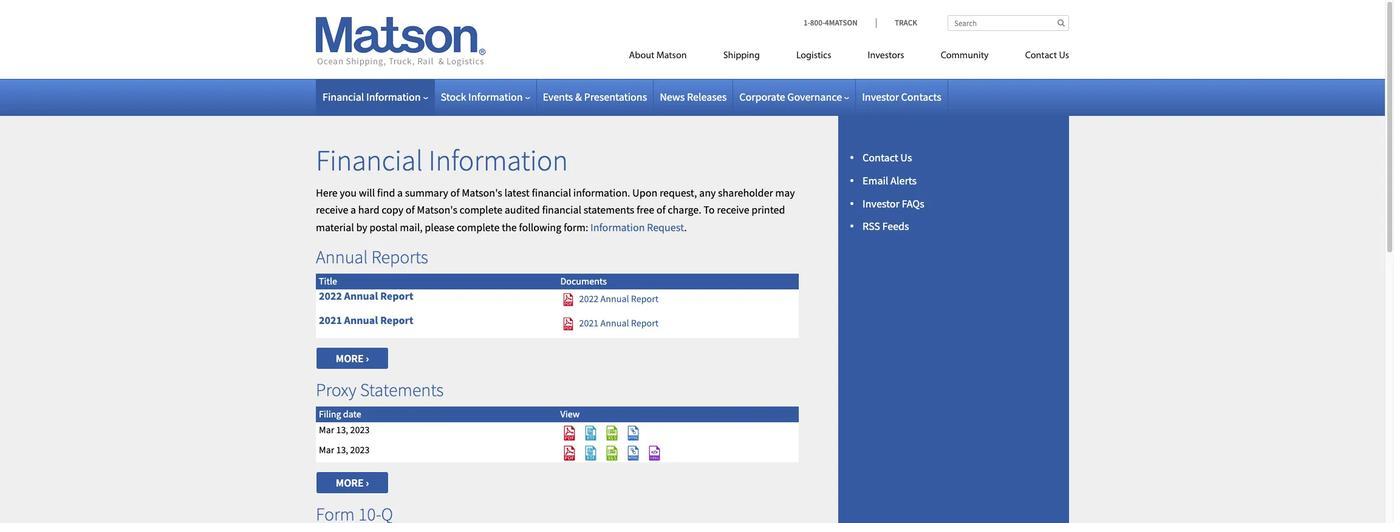 Task type: locate. For each thing, give the bounding box(es) containing it.
0 vertical spatial more › link
[[316, 347, 389, 370]]

shareholder
[[718, 186, 773, 200]]

information.
[[573, 186, 630, 200]]

of
[[451, 186, 460, 200], [406, 203, 415, 217], [657, 203, 666, 217]]

contact us up email alerts link
[[863, 151, 912, 165]]

report
[[380, 289, 414, 303], [631, 293, 659, 305], [380, 313, 414, 327], [631, 317, 659, 329]]

filing date button
[[319, 408, 361, 420]]

0 vertical spatial contact us
[[1025, 51, 1069, 61]]

about
[[629, 51, 655, 61]]

more › for proxy
[[336, 476, 369, 490]]

1 vertical spatial more › link
[[316, 472, 389, 494]]

2022 annual report
[[319, 289, 414, 303], [579, 293, 659, 305]]

1-800-4matson link
[[804, 18, 876, 28]]

›
[[366, 352, 369, 366], [366, 476, 369, 490]]

corporate
[[740, 90, 785, 104]]

0 vertical spatial investor
[[862, 90, 899, 104]]

news
[[660, 90, 685, 104]]

investor faqs link
[[863, 197, 925, 211]]

0 vertical spatial 13,
[[336, 424, 348, 436]]

1 › from the top
[[366, 352, 369, 366]]

more › link for annual
[[316, 347, 389, 370]]

contact us inside top menu navigation
[[1025, 51, 1069, 61]]

us up alerts
[[901, 151, 912, 165]]

receive
[[316, 203, 348, 217], [717, 203, 750, 217]]

documents
[[561, 275, 607, 287]]

us down search icon
[[1059, 51, 1069, 61]]

complete
[[460, 203, 503, 217], [457, 221, 500, 235]]

1 vertical spatial investor
[[863, 197, 900, 211]]

1 vertical spatial contact us
[[863, 151, 912, 165]]

1 vertical spatial contact us link
[[863, 151, 912, 165]]

investor
[[862, 90, 899, 104], [863, 197, 900, 211]]

here you will find a summary of matson's latest financial information. upon request, any shareholder may receive a hard copy of matson's complete audited financial statements free of charge. to receive printed material by postal mail, please complete the following form:
[[316, 186, 795, 235]]

contact down search search box
[[1025, 51, 1057, 61]]

of right free
[[657, 203, 666, 217]]

2 mar from the top
[[319, 444, 334, 456]]

of up mail,
[[406, 203, 415, 217]]

investor contacts link
[[862, 90, 942, 104]]

1 horizontal spatial a
[[397, 186, 403, 200]]

the
[[502, 221, 517, 235]]

printed
[[752, 203, 785, 217]]

2 more from the top
[[336, 476, 364, 490]]

1 horizontal spatial matson's
[[462, 186, 502, 200]]

proxy
[[316, 379, 357, 402]]

a right find
[[397, 186, 403, 200]]

1 horizontal spatial contact
[[1025, 51, 1057, 61]]

1 vertical spatial financial
[[542, 203, 582, 217]]

2021 down 2022 annual report link
[[579, 317, 599, 329]]

.
[[684, 221, 687, 235]]

2022 annual report up 2021 annual report link
[[579, 293, 659, 305]]

contact us link up email alerts link
[[863, 151, 912, 165]]

will
[[359, 186, 375, 200]]

here
[[316, 186, 338, 200]]

2022 down the documents
[[579, 293, 599, 305]]

None search field
[[948, 15, 1069, 31]]

investors link
[[850, 45, 923, 70]]

1 vertical spatial complete
[[457, 221, 500, 235]]

a left hard
[[351, 203, 356, 217]]

13,
[[336, 424, 348, 436], [336, 444, 348, 456]]

investor down investors link
[[862, 90, 899, 104]]

annual reports
[[316, 245, 428, 269]]

0 vertical spatial more ›
[[336, 352, 369, 366]]

matson's up please
[[417, 203, 458, 217]]

events & presentations link
[[543, 90, 647, 104]]

1 vertical spatial a
[[351, 203, 356, 217]]

governance
[[788, 90, 842, 104]]

0 vertical spatial contact us link
[[1007, 45, 1069, 70]]

contact us
[[1025, 51, 1069, 61], [863, 151, 912, 165]]

news releases link
[[660, 90, 727, 104]]

annual
[[316, 245, 368, 269], [344, 289, 378, 303], [601, 293, 629, 305], [344, 313, 378, 327], [601, 317, 629, 329]]

› for reports
[[366, 352, 369, 366]]

us
[[1059, 51, 1069, 61], [901, 151, 912, 165]]

0 horizontal spatial contact us
[[863, 151, 912, 165]]

complete up the
[[460, 203, 503, 217]]

more
[[336, 352, 364, 366], [336, 476, 364, 490]]

mail,
[[400, 221, 423, 235]]

rss
[[863, 220, 880, 234]]

investor up rss feeds
[[863, 197, 900, 211]]

0 vertical spatial mar
[[319, 424, 334, 436]]

1 more › link from the top
[[316, 347, 389, 370]]

2 more › from the top
[[336, 476, 369, 490]]

of right "summary"
[[451, 186, 460, 200]]

2021 annual report down 2022 annual report link
[[579, 317, 659, 329]]

email
[[863, 174, 889, 188]]

1 vertical spatial 2023
[[350, 444, 370, 456]]

matson's left latest
[[462, 186, 502, 200]]

0 horizontal spatial contact
[[863, 151, 899, 165]]

contact
[[1025, 51, 1057, 61], [863, 151, 899, 165]]

reports
[[372, 245, 428, 269]]

2 › from the top
[[366, 476, 369, 490]]

statements
[[360, 379, 444, 402]]

1 vertical spatial ›
[[366, 476, 369, 490]]

you
[[340, 186, 357, 200]]

receive up material
[[316, 203, 348, 217]]

receive down 'shareholder'
[[717, 203, 750, 217]]

1 vertical spatial mar
[[319, 444, 334, 456]]

corporate governance
[[740, 90, 842, 104]]

more ›
[[336, 352, 369, 366], [336, 476, 369, 490]]

1 more from the top
[[336, 352, 364, 366]]

0 vertical spatial more
[[336, 352, 364, 366]]

financial information
[[323, 90, 421, 104], [316, 142, 568, 179]]

2 mar 13, 2023 from the top
[[319, 444, 370, 456]]

0 vertical spatial 2023
[[350, 424, 370, 436]]

2022 annual report link
[[561, 293, 659, 305]]

financial
[[323, 90, 364, 104], [316, 142, 423, 179]]

request
[[647, 221, 684, 235]]

1 horizontal spatial 2022 annual report
[[579, 293, 659, 305]]

information
[[366, 90, 421, 104], [468, 90, 523, 104], [429, 142, 568, 179], [591, 221, 645, 235]]

1-800-4matson
[[804, 18, 858, 28]]

1 horizontal spatial us
[[1059, 51, 1069, 61]]

contact us link
[[1007, 45, 1069, 70], [863, 151, 912, 165]]

2022 annual report down annual reports at left
[[319, 289, 414, 303]]

1 horizontal spatial 2021 annual report
[[579, 317, 659, 329]]

› for statements
[[366, 476, 369, 490]]

events
[[543, 90, 573, 104]]

contact us down search icon
[[1025, 51, 1069, 61]]

1 more › from the top
[[336, 352, 369, 366]]

complete left the
[[457, 221, 500, 235]]

0 vertical spatial financial
[[532, 186, 571, 200]]

alerts
[[891, 174, 917, 188]]

financial up form:
[[542, 203, 582, 217]]

0 horizontal spatial matson's
[[417, 203, 458, 217]]

0 horizontal spatial receive
[[316, 203, 348, 217]]

1 vertical spatial us
[[901, 151, 912, 165]]

more › link
[[316, 347, 389, 370], [316, 472, 389, 494]]

feeds
[[883, 220, 909, 234]]

more for proxy
[[336, 476, 364, 490]]

2021 annual report down title
[[319, 313, 414, 327]]

form:
[[564, 221, 588, 235]]

track
[[895, 18, 918, 28]]

more for annual
[[336, 352, 364, 366]]

1 vertical spatial financial
[[316, 142, 423, 179]]

2023
[[350, 424, 370, 436], [350, 444, 370, 456]]

top menu navigation
[[575, 45, 1069, 70]]

track link
[[876, 18, 918, 28]]

0 vertical spatial financial information
[[323, 90, 421, 104]]

information down statements
[[591, 221, 645, 235]]

2 more › link from the top
[[316, 472, 389, 494]]

information up latest
[[429, 142, 568, 179]]

2022 down title
[[319, 289, 342, 303]]

2 receive from the left
[[717, 203, 750, 217]]

audited
[[505, 203, 540, 217]]

a
[[397, 186, 403, 200], [351, 203, 356, 217]]

2 13, from the top
[[336, 444, 348, 456]]

contact up email
[[863, 151, 899, 165]]

1 vertical spatial more
[[336, 476, 364, 490]]

shipping
[[723, 51, 760, 61]]

1 vertical spatial mar 13, 2023
[[319, 444, 370, 456]]

1 vertical spatial financial information
[[316, 142, 568, 179]]

0 horizontal spatial a
[[351, 203, 356, 217]]

contact us link down search icon
[[1007, 45, 1069, 70]]

1 vertical spatial 13,
[[336, 444, 348, 456]]

1 horizontal spatial contact us
[[1025, 51, 1069, 61]]

mar
[[319, 424, 334, 436], [319, 444, 334, 456]]

1 horizontal spatial receive
[[717, 203, 750, 217]]

investors
[[868, 51, 905, 61]]

0 vertical spatial contact
[[1025, 51, 1057, 61]]

financial up the audited
[[532, 186, 571, 200]]

2021 down title
[[319, 313, 342, 327]]

information down matson 'image'
[[366, 90, 421, 104]]

1 13, from the top
[[336, 424, 348, 436]]

0 vertical spatial us
[[1059, 51, 1069, 61]]

0 vertical spatial a
[[397, 186, 403, 200]]

financial
[[532, 186, 571, 200], [542, 203, 582, 217]]

0 vertical spatial ›
[[366, 352, 369, 366]]

1 vertical spatial more ›
[[336, 476, 369, 490]]

4matson
[[825, 18, 858, 28]]

0 vertical spatial mar 13, 2023
[[319, 424, 370, 436]]

1 vertical spatial matson's
[[417, 203, 458, 217]]

2 2023 from the top
[[350, 444, 370, 456]]

matson's
[[462, 186, 502, 200], [417, 203, 458, 217]]



Task type: describe. For each thing, give the bounding box(es) containing it.
view
[[561, 408, 580, 420]]

events & presentations
[[543, 90, 647, 104]]

latest
[[505, 186, 530, 200]]

0 horizontal spatial of
[[406, 203, 415, 217]]

statements
[[584, 203, 635, 217]]

investor contacts
[[862, 90, 942, 104]]

to
[[704, 203, 715, 217]]

logistics link
[[778, 45, 850, 70]]

matson
[[657, 51, 687, 61]]

community link
[[923, 45, 1007, 70]]

contacts
[[901, 90, 942, 104]]

following
[[519, 221, 562, 235]]

1 receive from the left
[[316, 203, 348, 217]]

filing date
[[319, 408, 361, 420]]

0 vertical spatial financial
[[323, 90, 364, 104]]

logistics
[[797, 51, 832, 61]]

please
[[425, 221, 455, 235]]

presentations
[[584, 90, 647, 104]]

stock information
[[441, 90, 523, 104]]

community
[[941, 51, 989, 61]]

request,
[[660, 186, 697, 200]]

copy
[[382, 203, 404, 217]]

investor faqs
[[863, 197, 925, 211]]

0 vertical spatial matson's
[[462, 186, 502, 200]]

rss feeds
[[863, 220, 909, 234]]

1 mar 13, 2023 from the top
[[319, 424, 370, 436]]

any
[[699, 186, 716, 200]]

financial information link
[[323, 90, 428, 104]]

material
[[316, 221, 354, 235]]

filing
[[319, 408, 341, 420]]

rss feeds link
[[863, 220, 909, 234]]

0 horizontal spatial 2022 annual report
[[319, 289, 414, 303]]

upon
[[633, 186, 658, 200]]

1 mar from the top
[[319, 424, 334, 436]]

0 horizontal spatial 2022
[[319, 289, 342, 303]]

free
[[637, 203, 655, 217]]

date
[[343, 408, 361, 420]]

email alerts
[[863, 174, 917, 188]]

more › for annual
[[336, 352, 369, 366]]

by
[[356, 221, 367, 235]]

information request .
[[591, 221, 687, 235]]

information request link
[[591, 221, 684, 235]]

stock information link
[[441, 90, 530, 104]]

more › link for proxy
[[316, 472, 389, 494]]

find
[[377, 186, 395, 200]]

1 horizontal spatial 2021
[[579, 317, 599, 329]]

Search search field
[[948, 15, 1069, 31]]

2021 annual report link
[[561, 317, 659, 329]]

title
[[319, 275, 337, 287]]

shipping link
[[705, 45, 778, 70]]

charge.
[[668, 203, 702, 217]]

postal
[[370, 221, 398, 235]]

0 horizontal spatial 2021 annual report
[[319, 313, 414, 327]]

2 horizontal spatial of
[[657, 203, 666, 217]]

hard
[[358, 203, 380, 217]]

about matson link
[[611, 45, 705, 70]]

1 horizontal spatial contact us link
[[1007, 45, 1069, 70]]

&
[[575, 90, 582, 104]]

0 horizontal spatial contact us link
[[863, 151, 912, 165]]

email alerts link
[[863, 174, 917, 188]]

us inside top menu navigation
[[1059, 51, 1069, 61]]

contact inside top menu navigation
[[1025, 51, 1057, 61]]

proxy statements
[[316, 379, 444, 402]]

releases
[[687, 90, 727, 104]]

may
[[776, 186, 795, 200]]

1 vertical spatial contact
[[863, 151, 899, 165]]

search image
[[1058, 19, 1065, 27]]

0 horizontal spatial 2021
[[319, 313, 342, 327]]

faqs
[[902, 197, 925, 211]]

stock
[[441, 90, 466, 104]]

800-
[[811, 18, 825, 28]]

matson image
[[316, 17, 486, 67]]

1 horizontal spatial 2022
[[579, 293, 599, 305]]

0 horizontal spatial us
[[901, 151, 912, 165]]

corporate governance link
[[740, 90, 850, 104]]

1 horizontal spatial of
[[451, 186, 460, 200]]

1-
[[804, 18, 811, 28]]

news releases
[[660, 90, 727, 104]]

investor for investor contacts
[[862, 90, 899, 104]]

1 2023 from the top
[[350, 424, 370, 436]]

about matson
[[629, 51, 687, 61]]

investor for investor faqs
[[863, 197, 900, 211]]

summary
[[405, 186, 448, 200]]

0 vertical spatial complete
[[460, 203, 503, 217]]

information right stock in the top left of the page
[[468, 90, 523, 104]]



Task type: vqa. For each thing, say whether or not it's contained in the screenshot.
Statements's the ›
yes



